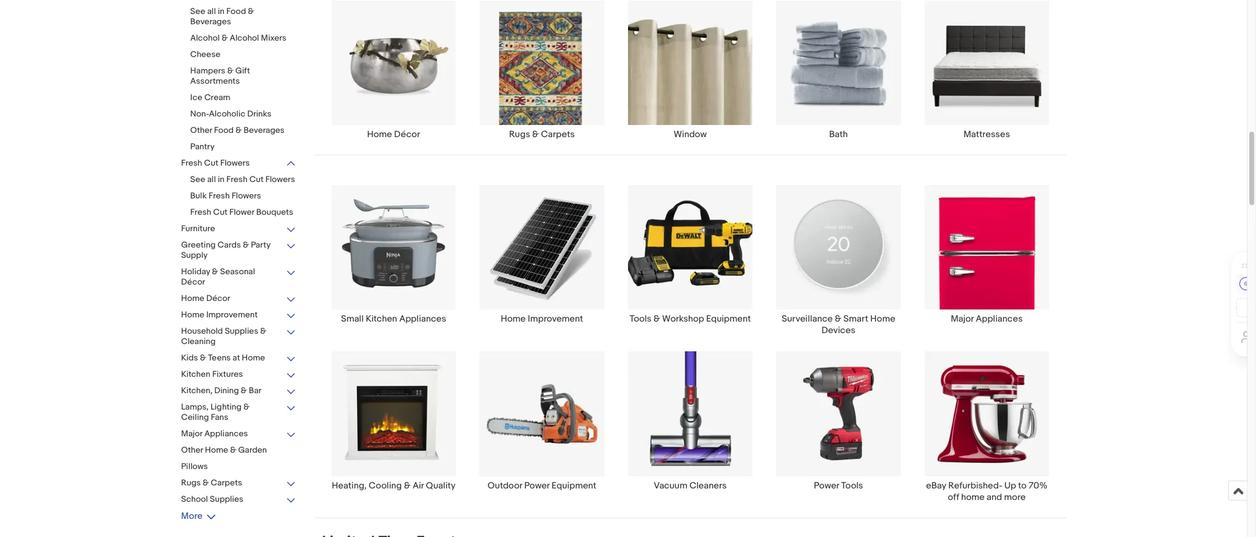 Task type: describe. For each thing, give the bounding box(es) containing it.
non-alcoholic drinks link
[[190, 109, 297, 120]]

bouquets
[[256, 207, 293, 217]]

fresh right bulk
[[209, 191, 230, 201]]

kids & teens at home button
[[181, 353, 297, 364]]

major appliances
[[951, 313, 1023, 325]]

fresh down fresh cut flowers dropdown button on the left
[[226, 174, 248, 185]]

supply
[[181, 250, 208, 260]]

garden
[[238, 445, 267, 455]]

air
[[413, 480, 424, 492]]

flower
[[229, 207, 254, 217]]

2 power from the left
[[814, 480, 840, 492]]

kitchen, dining & bar button
[[181, 385, 297, 397]]

1 vertical spatial other
[[181, 445, 203, 455]]

tools & workshop equipment
[[630, 313, 751, 325]]

bath link
[[765, 0, 913, 140]]

mattresses link
[[913, 0, 1061, 140]]

1 power from the left
[[524, 480, 550, 492]]

1 horizontal spatial major
[[951, 313, 974, 325]]

hampers & gift assortments link
[[190, 66, 297, 87]]

vacuum cleaners link
[[616, 351, 765, 503]]

power tools link
[[765, 351, 913, 503]]

2 horizontal spatial décor
[[394, 129, 420, 140]]

appliances inside see all in food & beverages alcohol & alcohol mixers cheese hampers & gift assortments ice cream non-alcoholic drinks other food & beverages pantry fresh cut flowers see all in fresh cut flowers bulk fresh flowers fresh cut flower bouquets furniture greeting cards & party supply holiday & seasonal décor home décor home improvement household supplies & cleaning kids & teens at home kitchen fixtures kitchen, dining & bar lamps, lighting & ceiling fans major appliances other home & garden pillows rugs & carpets school supplies
[[204, 429, 248, 439]]

carpets inside see all in food & beverages alcohol & alcohol mixers cheese hampers & gift assortments ice cream non-alcoholic drinks other food & beverages pantry fresh cut flowers see all in fresh cut flowers bulk fresh flowers fresh cut flower bouquets furniture greeting cards & party supply holiday & seasonal décor home décor home improvement household supplies & cleaning kids & teens at home kitchen fixtures kitchen, dining & bar lamps, lighting & ceiling fans major appliances other home & garden pillows rugs & carpets school supplies
[[211, 478, 242, 488]]

0 horizontal spatial tools
[[630, 313, 652, 325]]

other food & beverages link
[[190, 125, 297, 137]]

fresh down bulk
[[190, 207, 211, 217]]

heating, cooling & air quality
[[332, 480, 456, 492]]

pantry
[[190, 141, 215, 152]]

major appliances button
[[181, 429, 297, 440]]

2 vertical spatial décor
[[206, 293, 230, 304]]

2 all from the top
[[207, 174, 216, 185]]

kids
[[181, 353, 198, 363]]

0 horizontal spatial décor
[[181, 277, 205, 287]]

furniture
[[181, 223, 215, 234]]

up
[[1005, 480, 1017, 492]]

cheese link
[[190, 49, 297, 61]]

rugs inside see all in food & beverages alcohol & alcohol mixers cheese hampers & gift assortments ice cream non-alcoholic drinks other food & beverages pantry fresh cut flowers see all in fresh cut flowers bulk fresh flowers fresh cut flower bouquets furniture greeting cards & party supply holiday & seasonal décor home décor home improvement household supplies & cleaning kids & teens at home kitchen fixtures kitchen, dining & bar lamps, lighting & ceiling fans major appliances other home & garden pillows rugs & carpets school supplies
[[181, 478, 201, 488]]

ceiling
[[181, 412, 209, 422]]

fresh cut flowers button
[[181, 158, 297, 169]]

other home & garden link
[[181, 445, 297, 456]]

rugs & carpets link
[[468, 0, 616, 140]]

seasonal
[[220, 266, 255, 277]]

refurbished-
[[949, 480, 1003, 492]]

off
[[948, 492, 959, 503]]

window
[[674, 129, 707, 140]]

vacuum cleaners
[[654, 480, 727, 492]]

cleaners
[[690, 480, 727, 492]]

alcohol & alcohol mixers link
[[190, 33, 297, 44]]

school
[[181, 494, 208, 504]]

school supplies button
[[181, 494, 297, 506]]

1 alcohol from the left
[[190, 33, 220, 43]]

heating, cooling & air quality link
[[320, 351, 468, 503]]

ice
[[190, 92, 202, 103]]

bath
[[829, 129, 848, 140]]

more button
[[181, 511, 216, 522]]

1 vertical spatial cut
[[249, 174, 264, 185]]

outdoor power equipment
[[488, 480, 597, 492]]

cleaning
[[181, 336, 216, 347]]

0 vertical spatial other
[[190, 125, 212, 135]]

hampers
[[190, 66, 225, 76]]

1 vertical spatial tools
[[842, 480, 863, 492]]

rugs & carpets button
[[181, 478, 297, 489]]

cream
[[204, 92, 230, 103]]

equipment inside tools & workshop equipment link
[[706, 313, 751, 325]]

2 in from the top
[[218, 174, 225, 185]]

household supplies & cleaning button
[[181, 326, 297, 348]]

major inside see all in food & beverages alcohol & alcohol mixers cheese hampers & gift assortments ice cream non-alcoholic drinks other food & beverages pantry fresh cut flowers see all in fresh cut flowers bulk fresh flowers fresh cut flower bouquets furniture greeting cards & party supply holiday & seasonal décor home décor home improvement household supplies & cleaning kids & teens at home kitchen fixtures kitchen, dining & bar lamps, lighting & ceiling fans major appliances other home & garden pillows rugs & carpets school supplies
[[181, 429, 202, 439]]

1 in from the top
[[218, 6, 225, 16]]

2 vertical spatial cut
[[213, 207, 228, 217]]

surveillance & smart home devices
[[782, 313, 896, 337]]

non-
[[190, 109, 209, 119]]

home décor link
[[320, 0, 468, 140]]

small kitchen appliances link
[[320, 185, 468, 337]]

kitchen inside see all in food & beverages alcohol & alcohol mixers cheese hampers & gift assortments ice cream non-alcoholic drinks other food & beverages pantry fresh cut flowers see all in fresh cut flowers bulk fresh flowers fresh cut flower bouquets furniture greeting cards & party supply holiday & seasonal décor home décor home improvement household supplies & cleaning kids & teens at home kitchen fixtures kitchen, dining & bar lamps, lighting & ceiling fans major appliances other home & garden pillows rugs & carpets school supplies
[[181, 369, 210, 379]]

home décor button
[[181, 293, 297, 305]]

to
[[1019, 480, 1027, 492]]

surveillance
[[782, 313, 833, 325]]

0 vertical spatial carpets
[[541, 129, 575, 140]]

pillows link
[[181, 461, 297, 473]]

1 vertical spatial beverages
[[244, 125, 285, 135]]

pantry link
[[190, 141, 297, 153]]

holiday
[[181, 266, 210, 277]]

0 vertical spatial rugs
[[509, 129, 530, 140]]

pillows
[[181, 461, 208, 472]]

cheese
[[190, 49, 221, 59]]

1 horizontal spatial appliances
[[399, 313, 446, 325]]

major appliances link
[[913, 185, 1061, 337]]

quality
[[426, 480, 456, 492]]

& inside tools & workshop equipment link
[[654, 313, 660, 325]]

and
[[987, 492, 1002, 503]]

ebay refurbished- up to 70% off home and more link
[[913, 351, 1061, 503]]

alcoholic
[[209, 109, 246, 119]]

1 vertical spatial food
[[214, 125, 234, 135]]

improvement inside see all in food & beverages alcohol & alcohol mixers cheese hampers & gift assortments ice cream non-alcoholic drinks other food & beverages pantry fresh cut flowers see all in fresh cut flowers bulk fresh flowers fresh cut flower bouquets furniture greeting cards & party supply holiday & seasonal décor home décor home improvement household supplies & cleaning kids & teens at home kitchen fixtures kitchen, dining & bar lamps, lighting & ceiling fans major appliances other home & garden pillows rugs & carpets school supplies
[[206, 310, 258, 320]]

holiday & seasonal décor button
[[181, 266, 297, 288]]

power tools
[[814, 480, 863, 492]]

equipment inside outdoor power equipment link
[[552, 480, 597, 492]]

1 all from the top
[[207, 6, 216, 16]]

workshop
[[662, 313, 704, 325]]



Task type: locate. For each thing, give the bounding box(es) containing it.
0 vertical spatial in
[[218, 6, 225, 16]]

teens
[[208, 353, 231, 363]]

0 vertical spatial beverages
[[190, 16, 231, 27]]

devices
[[822, 325, 856, 337]]

0 vertical spatial cut
[[204, 158, 218, 168]]

2 alcohol from the left
[[230, 33, 259, 43]]

1 horizontal spatial carpets
[[541, 129, 575, 140]]

1 horizontal spatial décor
[[206, 293, 230, 304]]

0 horizontal spatial power
[[524, 480, 550, 492]]

more
[[181, 511, 203, 522]]

0 horizontal spatial rugs
[[181, 478, 201, 488]]

other up pantry
[[190, 125, 212, 135]]

0 vertical spatial major
[[951, 313, 974, 325]]

alcohol
[[190, 33, 220, 43], [230, 33, 259, 43]]

home
[[367, 129, 392, 140], [181, 293, 204, 304], [181, 310, 204, 320], [501, 313, 526, 325], [871, 313, 896, 325], [242, 353, 265, 363], [205, 445, 228, 455]]

rugs
[[509, 129, 530, 140], [181, 478, 201, 488]]

drinks
[[247, 109, 272, 119]]

1 vertical spatial kitchen
[[181, 369, 210, 379]]

home inside home décor link
[[367, 129, 392, 140]]

1 horizontal spatial tools
[[842, 480, 863, 492]]

mixers
[[261, 33, 287, 43]]

0 horizontal spatial carpets
[[211, 478, 242, 488]]

alcohol up cheese link
[[230, 33, 259, 43]]

other
[[190, 125, 212, 135], [181, 445, 203, 455]]

flowers down pantry link
[[220, 158, 250, 168]]

in up "alcohol & alcohol mixers" link
[[218, 6, 225, 16]]

appliances
[[399, 313, 446, 325], [976, 313, 1023, 325], [204, 429, 248, 439]]

beverages down the drinks
[[244, 125, 285, 135]]

small
[[341, 313, 364, 325]]

1 vertical spatial see
[[190, 174, 205, 185]]

0 vertical spatial décor
[[394, 129, 420, 140]]

at
[[233, 353, 240, 363]]

cut down pantry
[[204, 158, 218, 168]]

small kitchen appliances
[[341, 313, 446, 325]]

1 horizontal spatial alcohol
[[230, 33, 259, 43]]

smart
[[844, 313, 869, 325]]

0 vertical spatial see
[[190, 6, 205, 16]]

tools
[[630, 313, 652, 325], [842, 480, 863, 492]]

power
[[524, 480, 550, 492], [814, 480, 840, 492]]

all down fresh cut flowers dropdown button on the left
[[207, 174, 216, 185]]

see all in fresh cut flowers link
[[190, 174, 297, 186]]

carpets
[[541, 129, 575, 140], [211, 478, 242, 488]]

kitchen fixtures button
[[181, 369, 297, 381]]

0 horizontal spatial major
[[181, 429, 202, 439]]

home improvement button
[[181, 310, 297, 321]]

0 horizontal spatial equipment
[[552, 480, 597, 492]]

70%
[[1029, 480, 1048, 492]]

& inside rugs & carpets link
[[532, 129, 539, 140]]

0 horizontal spatial beverages
[[190, 16, 231, 27]]

2 vertical spatial flowers
[[232, 191, 261, 201]]

supplies down rugs & carpets dropdown button
[[210, 494, 243, 504]]

1 vertical spatial equipment
[[552, 480, 597, 492]]

1 vertical spatial supplies
[[210, 494, 243, 504]]

flowers up bouquets
[[266, 174, 295, 185]]

food down 'alcoholic'
[[214, 125, 234, 135]]

alcohol up cheese on the top left
[[190, 33, 220, 43]]

gift
[[235, 66, 250, 76]]

more
[[1005, 492, 1026, 503]]

mattresses
[[964, 129, 1010, 140]]

supplies
[[225, 326, 258, 336], [210, 494, 243, 504]]

heating,
[[332, 480, 367, 492]]

0 horizontal spatial appliances
[[204, 429, 248, 439]]

home décor
[[367, 129, 420, 140]]

0 vertical spatial tools
[[630, 313, 652, 325]]

improvement inside the home improvement link
[[528, 313, 583, 325]]

0 vertical spatial all
[[207, 6, 216, 16]]

see up bulk
[[190, 174, 205, 185]]

0 vertical spatial equipment
[[706, 313, 751, 325]]

1 horizontal spatial equipment
[[706, 313, 751, 325]]

& inside surveillance & smart home devices
[[835, 313, 842, 325]]

1 vertical spatial carpets
[[211, 478, 242, 488]]

food
[[226, 6, 246, 16], [214, 125, 234, 135]]

cooling
[[369, 480, 402, 492]]

beverages
[[190, 16, 231, 27], [244, 125, 285, 135]]

household
[[181, 326, 223, 336]]

kitchen right small
[[366, 313, 397, 325]]

cards
[[218, 240, 241, 250]]

lighting
[[211, 402, 242, 412]]

kitchen
[[366, 313, 397, 325], [181, 369, 210, 379]]

1 horizontal spatial beverages
[[244, 125, 285, 135]]

greeting
[[181, 240, 216, 250]]

bar
[[249, 385, 262, 396]]

1 horizontal spatial improvement
[[528, 313, 583, 325]]

ebay
[[927, 480, 947, 492]]

dining
[[214, 385, 239, 396]]

1 vertical spatial rugs
[[181, 478, 201, 488]]

&
[[248, 6, 254, 16], [222, 33, 228, 43], [227, 66, 234, 76], [236, 125, 242, 135], [532, 129, 539, 140], [243, 240, 249, 250], [212, 266, 218, 277], [654, 313, 660, 325], [835, 313, 842, 325], [260, 326, 266, 336], [200, 353, 206, 363], [241, 385, 247, 396], [244, 402, 250, 412], [230, 445, 236, 455], [203, 478, 209, 488], [404, 480, 411, 492]]

see all in food & beverages link
[[190, 6, 297, 28]]

kitchen,
[[181, 385, 213, 396]]

window link
[[616, 0, 765, 140]]

lamps,
[[181, 402, 209, 412]]

2 horizontal spatial appliances
[[976, 313, 1023, 325]]

home inside surveillance & smart home devices
[[871, 313, 896, 325]]

home improvement link
[[468, 185, 616, 337]]

1 horizontal spatial power
[[814, 480, 840, 492]]

outdoor power equipment link
[[468, 351, 616, 503]]

surveillance & smart home devices link
[[765, 185, 913, 337]]

all up "alcohol & alcohol mixers" link
[[207, 6, 216, 16]]

kitchen up kitchen, in the bottom of the page
[[181, 369, 210, 379]]

flowers down "see all in fresh cut flowers" link
[[232, 191, 261, 201]]

improvement
[[206, 310, 258, 320], [528, 313, 583, 325]]

home
[[962, 492, 985, 503]]

home inside the home improvement link
[[501, 313, 526, 325]]

party
[[251, 240, 271, 250]]

0 horizontal spatial alcohol
[[190, 33, 220, 43]]

in
[[218, 6, 225, 16], [218, 174, 225, 185]]

vacuum
[[654, 480, 688, 492]]

see all in food & beverages alcohol & alcohol mixers cheese hampers & gift assortments ice cream non-alcoholic drinks other food & beverages pantry fresh cut flowers see all in fresh cut flowers bulk fresh flowers fresh cut flower bouquets furniture greeting cards & party supply holiday & seasonal décor home décor home improvement household supplies & cleaning kids & teens at home kitchen fixtures kitchen, dining & bar lamps, lighting & ceiling fans major appliances other home & garden pillows rugs & carpets school supplies
[[181, 6, 295, 504]]

food up "alcohol & alcohol mixers" link
[[226, 6, 246, 16]]

tools & workshop equipment link
[[616, 185, 765, 337]]

lamps, lighting & ceiling fans button
[[181, 402, 297, 424]]

see
[[190, 6, 205, 16], [190, 174, 205, 185]]

1 see from the top
[[190, 6, 205, 16]]

see up cheese on the top left
[[190, 6, 205, 16]]

& inside heating, cooling & air quality link
[[404, 480, 411, 492]]

major
[[951, 313, 974, 325], [181, 429, 202, 439]]

fixtures
[[212, 369, 243, 379]]

fresh cut flower bouquets link
[[190, 207, 297, 219]]

greeting cards & party supply button
[[181, 240, 297, 262]]

flowers
[[220, 158, 250, 168], [266, 174, 295, 185], [232, 191, 261, 201]]

0 vertical spatial food
[[226, 6, 246, 16]]

in down fresh cut flowers dropdown button on the left
[[218, 174, 225, 185]]

ice cream link
[[190, 92, 297, 104]]

home improvement
[[501, 313, 583, 325]]

fresh down pantry
[[181, 158, 202, 168]]

0 horizontal spatial kitchen
[[181, 369, 210, 379]]

1 horizontal spatial rugs
[[509, 129, 530, 140]]

cut up bulk fresh flowers link
[[249, 174, 264, 185]]

assortments
[[190, 76, 240, 86]]

ebay refurbished- up to 70% off home and more
[[927, 480, 1048, 503]]

1 vertical spatial flowers
[[266, 174, 295, 185]]

rugs & carpets
[[509, 129, 575, 140]]

fans
[[211, 412, 228, 422]]

cut left the flower
[[213, 207, 228, 217]]

décor
[[394, 129, 420, 140], [181, 277, 205, 287], [206, 293, 230, 304]]

bulk
[[190, 191, 207, 201]]

1 vertical spatial major
[[181, 429, 202, 439]]

1 vertical spatial all
[[207, 174, 216, 185]]

2 see from the top
[[190, 174, 205, 185]]

bulk fresh flowers link
[[190, 191, 297, 202]]

0 horizontal spatial improvement
[[206, 310, 258, 320]]

other up pillows
[[181, 445, 203, 455]]

0 vertical spatial supplies
[[225, 326, 258, 336]]

0 vertical spatial kitchen
[[366, 313, 397, 325]]

1 horizontal spatial kitchen
[[366, 313, 397, 325]]

beverages up cheese on the top left
[[190, 16, 231, 27]]

0 vertical spatial flowers
[[220, 158, 250, 168]]

supplies down home improvement dropdown button
[[225, 326, 258, 336]]

1 vertical spatial in
[[218, 174, 225, 185]]

1 vertical spatial décor
[[181, 277, 205, 287]]



Task type: vqa. For each thing, say whether or not it's contained in the screenshot.
Cleaning
yes



